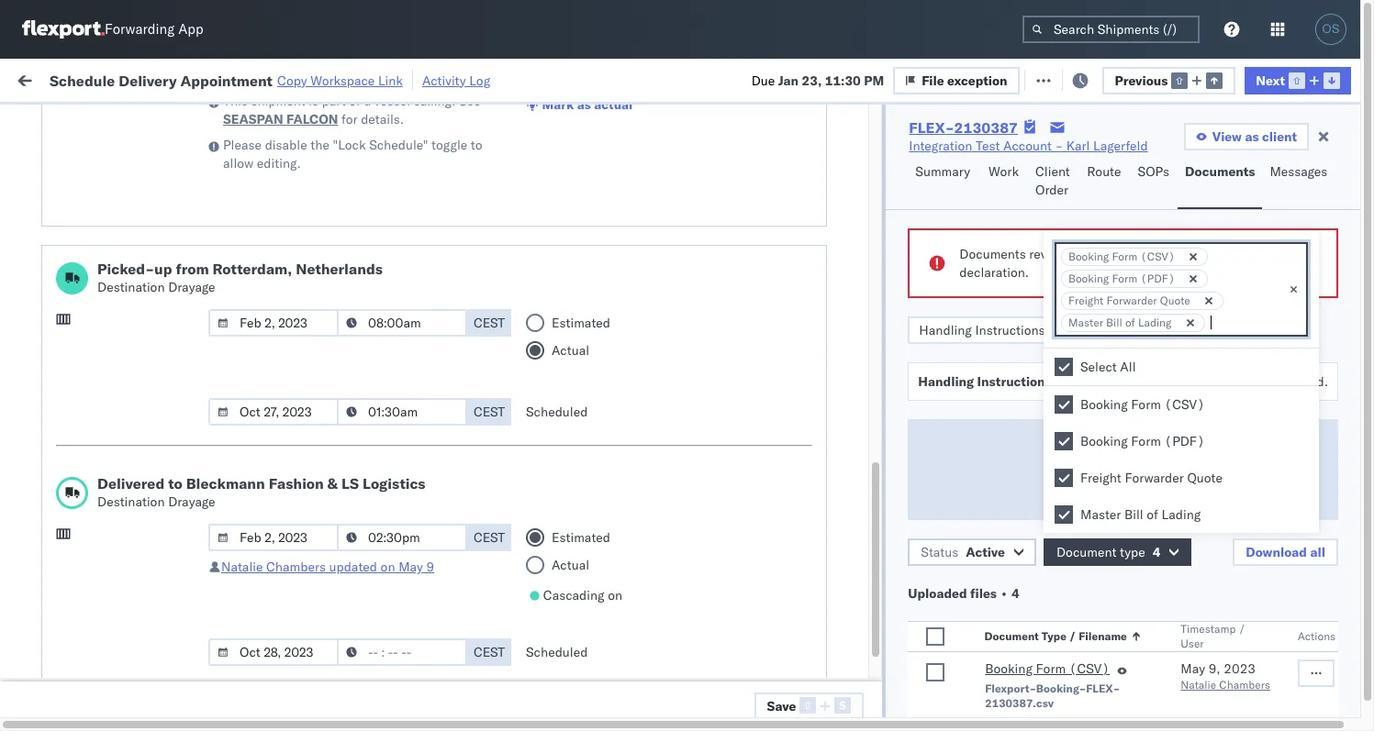 Task type: describe. For each thing, give the bounding box(es) containing it.
est, down updated
[[350, 626, 377, 643]]

dec for 23,
[[381, 384, 405, 401]]

booking-
[[1036, 682, 1086, 696]]

(0)
[[299, 71, 323, 88]]

this
[[223, 93, 248, 109]]

am for 1st schedule pickup from los angeles, ca link from the top of the page
[[327, 142, 348, 158]]

cascading
[[543, 587, 605, 604]]

ocean fcl for 2:59 am est, jan 25, 2023
[[562, 546, 626, 562]]

from for first schedule pickup from los angeles, ca link from the bottom
[[143, 536, 170, 552]]

schedule pickup from los angeles, ca for 4th schedule pickup from los angeles, ca link
[[42, 455, 247, 490]]

1 upload customs clearance documents link from the top
[[42, 252, 261, 289]]

view as client button
[[1184, 123, 1309, 151]]

work button
[[981, 155, 1028, 209]]

clearance for 2nd upload customs clearance documents link from the bottom
[[142, 253, 201, 269]]

1 schedule pickup from rotterdam, netherlands link from the top
[[42, 494, 261, 531]]

7 resize handle column header from the left
[[1100, 142, 1122, 732]]

est, up 2:00 am est, feb 3, 2023
[[350, 667, 377, 683]]

status for status active
[[921, 544, 959, 561]]

0 vertical spatial chambers
[[266, 559, 326, 576]]

ls
[[341, 475, 359, 493]]

appointment for third schedule delivery appointment "button" from the top
[[150, 626, 226, 642]]

choose
[[1043, 439, 1087, 455]]

booking right "review"
[[1068, 250, 1109, 263]]

lagerfeld up route
[[1093, 138, 1148, 154]]

6 ocean fcl from the top
[[562, 586, 626, 603]]

am for 2nd upload customs clearance documents link from the bottom
[[327, 263, 348, 280]]

pm up 2:00 am est, feb 3, 2023
[[327, 667, 347, 683]]

2 actual from the top
[[552, 557, 589, 574]]

maeu9736123
[[1250, 465, 1343, 481]]

destination inside delivered to bleckmann fashion & ls logistics destination drayage
[[97, 494, 165, 510]]

1 schedule pickup from rotterdam, netherlands button from the top
[[42, 494, 261, 533]]

karl up status active
[[958, 505, 981, 522]]

0 vertical spatial master bill of lading
[[1068, 316, 1172, 330]]

3 hlxu80 from the top
[[1326, 222, 1374, 239]]

download
[[1246, 544, 1307, 561]]

feb
[[382, 707, 404, 724]]

deadline
[[296, 150, 340, 163]]

4 schedule pickup from los angeles, ca link from the top
[[42, 454, 261, 491]]

handling
[[918, 374, 974, 390]]

freight forwarder quote inside list box
[[1080, 470, 1223, 486]]

1 vertical spatial no
[[1186, 374, 1203, 390]]

9
[[426, 559, 434, 576]]

import work
[[156, 71, 233, 88]]

3 ceau7522281, hlxu6269489, hlxu80 from the top
[[1131, 222, 1374, 239]]

4 hlxu80 from the top
[[1326, 263, 1374, 279]]

lagerfeld up "2130387.csv"
[[985, 667, 1039, 683]]

1 horizontal spatial 11:30
[[825, 72, 861, 89]]

confirm for confirm pickup from los angeles, ca
[[42, 374, 89, 391]]

schedule pickup from rotterdam, netherlands for 1st schedule pickup from rotterdam, netherlands link
[[42, 495, 238, 530]]

1 vertical spatial booking form (csv)
[[1080, 396, 1205, 413]]

actual
[[594, 96, 633, 113]]

on for 205
[[450, 71, 465, 88]]

1 2:59 from the top
[[296, 142, 323, 158]]

blocked,
[[226, 113, 272, 127]]

3 ca from the top
[[42, 312, 60, 328]]

6 ca from the top
[[42, 554, 60, 570]]

2 flex-2130384 from the top
[[1013, 667, 1109, 683]]

2 zimu3048342 from the top
[[1250, 667, 1338, 683]]

angeles, inside confirm pickup from los angeles, ca
[[190, 374, 240, 391]]

am for third schedule pickup from los angeles, ca link
[[327, 303, 348, 320]]

0 vertical spatial quote
[[1160, 294, 1190, 307]]

4 resize handle column header from the left
[[650, 142, 672, 732]]

ready
[[141, 113, 173, 127]]

2 lhuu7894563, from the top
[[1131, 343, 1226, 360]]

lagerfeld up active
[[985, 505, 1039, 522]]

1 ceau7522281, hlxu6269489, hlxu80 from the top
[[1131, 141, 1374, 158]]

5 2:59 from the top
[[296, 546, 323, 562]]

1 2:59 am edt, nov 5, 2022 from the top
[[296, 142, 457, 158]]

3 schedule pickup from los angeles, ca link from the top
[[42, 292, 261, 329]]

work,
[[194, 113, 223, 127]]

lhuu7894563, uetu5238478 for 9:00 am est, dec 24, 2022
[[1131, 424, 1318, 441]]

0 vertical spatial forwarder
[[1107, 294, 1157, 307]]

active
[[966, 544, 1005, 561]]

2 2:59 from the top
[[296, 223, 323, 239]]

is
[[309, 93, 319, 109]]

0 vertical spatial freight forwarder quote
[[1068, 294, 1190, 307]]

1 flex-2130384 from the top
[[1013, 626, 1109, 643]]

ocean fcl for 2:59 am edt, nov 5, 2022
[[562, 223, 626, 239]]

review
[[1029, 246, 1066, 263]]

lagerfeld down active
[[985, 586, 1039, 603]]

booking down "in"
[[1068, 272, 1109, 285]]

0 horizontal spatial file
[[1101, 439, 1119, 455]]

2 nyku9743990 from the top
[[1131, 666, 1221, 683]]

2023 inside may 9, 2023 natalie chambers
[[1224, 661, 1256, 677]]

next
[[1256, 72, 1285, 89]]

1 30, from the top
[[404, 626, 424, 643]]

on for cascading
[[608, 587, 622, 604]]

3 flex-1889466 from the top
[[1013, 384, 1109, 401]]

1 vertical spatial actions
[[1298, 630, 1336, 643]]

or
[[1122, 439, 1134, 455]]

for left work,
[[176, 113, 191, 127]]

workspace
[[310, 72, 375, 89]]

1 hlxu6269489, from the top
[[1228, 141, 1322, 158]]

--
[[1250, 546, 1266, 562]]

5 ca from the top
[[42, 473, 60, 490]]

may inside may 9, 2023 natalie chambers
[[1181, 661, 1205, 677]]

form down progress.
[[1112, 272, 1138, 285]]

9:00
[[296, 425, 323, 441]]

3 flex-1846748 from the top
[[1013, 223, 1109, 239]]

1 8:30 from the top
[[296, 626, 323, 643]]

flex- down "flexport-"
[[1013, 707, 1053, 724]]

schedule pickup from los angeles, ca for third schedule pickup from los angeles, ca link
[[42, 293, 247, 328]]

drayage inside delivered to bleckmann fashion & ls logistics destination drayage
[[168, 494, 215, 510]]

schedule delivery appointment button for flex-1846748
[[42, 180, 226, 201]]

all
[[1120, 359, 1136, 375]]

ceau7522281, for 2nd upload customs clearance documents link from the bottom
[[1131, 263, 1225, 279]]

flexport. image
[[22, 20, 105, 39]]

3 ocean fcl from the top
[[562, 344, 626, 360]]

karl left ∙
[[958, 586, 981, 603]]

2 vertical spatial rotterdam,
[[173, 657, 238, 673]]

1 vertical spatial freight
[[1080, 470, 1121, 486]]

from for 1st schedule pickup from los angeles, ca link from the top of the page
[[143, 132, 170, 148]]

1 vertical spatial netherlands
[[42, 514, 114, 530]]

0 horizontal spatial 9,
[[409, 263, 421, 280]]

1 hlxu80 from the top
[[1326, 141, 1374, 158]]

7:00 pm est, dec 23, 2022
[[296, 384, 463, 401]]

2 uetu5238478 from the top
[[1229, 343, 1318, 360]]

import
[[156, 71, 197, 88]]

status active
[[921, 544, 1005, 561]]

1 vertical spatial quote
[[1187, 470, 1223, 486]]

1 vertical spatial (csv)
[[1164, 396, 1205, 413]]

0 vertical spatial (csv)
[[1140, 250, 1175, 263]]

maeu9408431 for 11:30 pm est, jan 23, 2023
[[1250, 505, 1343, 522]]

schedule delivery appointment button for flex-1889466
[[42, 342, 226, 362]]

1 vertical spatial forwarder
[[1125, 470, 1184, 486]]

1 ca from the top
[[42, 150, 60, 167]]

instructions
[[977, 374, 1052, 390]]

0 vertical spatial booking form (pdf)
[[1068, 272, 1175, 285]]

select all
[[1080, 359, 1136, 375]]

"lock
[[333, 137, 366, 153]]

documents inside button
[[42, 271, 109, 288]]

lagerfeld down ∙
[[985, 626, 1039, 643]]

bookings
[[800, 465, 854, 481]]

link
[[378, 72, 403, 89]]

timestamp
[[1181, 622, 1236, 636]]

booking down select all in the right of the page
[[1080, 396, 1128, 413]]

customs for 2nd upload customs clearance documents link from the bottom
[[87, 253, 139, 269]]

est, left feb
[[351, 707, 378, 724]]

this shipment is part of a vessel sailing. see seaspan falcon for details.
[[223, 93, 481, 128]]

pm for schedule pickup from rotterdam, netherlands
[[335, 505, 355, 522]]

natalie inside may 9, 2023 natalie chambers
[[1181, 678, 1216, 692]]

1 horizontal spatial file
[[1060, 71, 1082, 88]]

flex-2130387 down booking- at the right bottom of page
[[1013, 707, 1109, 724]]

bookings test consignee
[[800, 465, 947, 481]]

booking up browse
[[1080, 433, 1128, 450]]

los for 5th 'schedule pickup from los angeles, ca' button from the bottom of the page
[[173, 132, 194, 148]]

pickup for first schedule pickup from rotterdam, netherlands button from the bottom of the page
[[100, 657, 139, 673]]

2 hlxu6269489, from the top
[[1228, 182, 1322, 198]]

flex-2130387 up flex
[[909, 118, 1018, 137]]

flex- inside flexport-booking-flex- 2130387.csv
[[1086, 682, 1120, 696]]

netherlands inside picked-up from rotterdam, netherlands destination drayage
[[296, 260, 383, 278]]

flex- up summary
[[909, 118, 954, 137]]

flex- up instructions
[[1013, 344, 1053, 360]]

pickup for second 'schedule pickup from los angeles, ca' button from the bottom of the page
[[100, 455, 139, 471]]

due
[[751, 72, 775, 89]]

2 8:30 pm est, jan 30, 2023 from the top
[[296, 667, 459, 683]]

numbers for container numbers
[[1131, 157, 1176, 171]]

0 vertical spatial (pdf)
[[1140, 272, 1175, 285]]

2 ceau7522281, from the top
[[1131, 182, 1225, 198]]

3,
[[407, 707, 419, 724]]

from for 2nd schedule pickup from los angeles, ca link from the top of the page
[[143, 212, 170, 229]]

pickup for 4th 'schedule pickup from los angeles, ca' button from the bottom
[[100, 212, 139, 229]]

3 resize handle column header from the left
[[531, 142, 553, 732]]

work
[[53, 67, 100, 92]]

booking form (pdf) inside list box
[[1080, 433, 1205, 450]]

abcdefg78456546 for 9:00 am est, dec 24, 2022
[[1250, 425, 1374, 441]]

vessel
[[374, 93, 410, 109]]

est, down the '2:00 am est, nov 9, 2022'
[[351, 303, 378, 320]]

type
[[1042, 630, 1067, 643]]

file inside button
[[1153, 469, 1173, 486]]

consignee for flexport demo consignee
[[770, 465, 831, 481]]

3 schedule delivery appointment button from the top
[[42, 625, 226, 645]]

6 resize handle column header from the left
[[953, 142, 975, 732]]

5 schedule pickup from los angeles, ca button from the top
[[42, 535, 261, 573]]

gvcu5265864 for 2:00 am est, feb 3, 2023
[[1131, 707, 1221, 723]]

2130387 up flex
[[954, 118, 1018, 137]]

est, down 11:30 pm est, jan 23, 2023 in the bottom of the page
[[351, 546, 378, 562]]

please disable the "lock schedule" toggle to allow editing.
[[223, 137, 482, 172]]

1 flex-1889466 from the top
[[1013, 303, 1109, 320]]

est, up 9:00 am est, dec 24, 2022
[[350, 384, 377, 401]]

form left it
[[1131, 433, 1161, 450]]

type
[[1120, 544, 1145, 561]]

id
[[1007, 150, 1019, 163]]

1 vertical spatial on
[[381, 559, 395, 576]]

delivered to bleckmann fashion & ls logistics destination drayage
[[97, 475, 425, 510]]

1 8:30 pm est, jan 30, 2023 from the top
[[296, 626, 459, 643]]

0 vertical spatial booking form (csv)
[[1068, 250, 1175, 263]]

2 2:59 am edt, nov 5, 2022 from the top
[[296, 223, 457, 239]]

/ inside timestamp / user
[[1239, 622, 1246, 636]]

os
[[1322, 22, 1340, 36]]

up
[[154, 260, 172, 278]]

uetu5238478 for 7:00 pm est, dec 23, 2022
[[1229, 384, 1318, 400]]

disable
[[265, 137, 307, 153]]

edt, for 2nd schedule pickup from los angeles, ca link from the top of the page
[[351, 223, 379, 239]]

4 schedule pickup from los angeles, ca button from the top
[[42, 454, 261, 492]]

4 flex-1889466 from the top
[[1013, 425, 1109, 441]]

abcdefg78456546 for 2:59 am est, dec 14, 2022
[[1250, 303, 1374, 320]]

all
[[1310, 544, 1325, 561]]

0 horizontal spatial natalie
[[221, 559, 263, 576]]

est, down ls
[[358, 505, 385, 522]]

updated
[[329, 559, 377, 576]]

2:00 am est, feb 3, 2023
[[296, 707, 454, 724]]

appointment for schedule delivery appointment "button" associated with flex-1846748
[[150, 181, 226, 198]]

2 1846748 from the top
[[1053, 182, 1109, 199]]

2:59 am est, dec 14, 2022
[[296, 303, 464, 320]]

summary button
[[908, 155, 981, 209]]

vandelay
[[800, 546, 853, 562]]

1 actual from the top
[[552, 342, 589, 359]]

flex- right ∙
[[1013, 586, 1053, 603]]

2022 for confirm delivery link
[[432, 425, 464, 441]]

pm up consignee button
[[864, 72, 884, 89]]

0 horizontal spatial no
[[434, 113, 449, 127]]

document type 4
[[1056, 544, 1161, 561]]

flex-2130387 down flex-1662119
[[1013, 586, 1109, 603]]

pickup for 3rd 'schedule pickup from los angeles, ca' button from the bottom of the page
[[100, 293, 139, 310]]

2:59 am est, jan 13, 2023
[[296, 465, 460, 481]]

karl left "flexport-"
[[958, 667, 981, 683]]

schedule delivery appointment for flex-1889466
[[42, 343, 226, 359]]

upload customs clearance documents for 2nd upload customs clearance documents link from the bottom
[[42, 253, 201, 288]]

download all
[[1246, 544, 1325, 561]]

karl down uploaded files ∙ 4
[[958, 626, 981, 643]]

-- : -- -- text field for delivered to bleckmann fashion & ls logistics
[[337, 639, 467, 666]]

a inside button
[[1142, 469, 1150, 486]]

browse for a file button
[[1061, 464, 1186, 491]]

flex- up client
[[1013, 142, 1053, 158]]

2130387.csv
[[985, 697, 1054, 710]]

flex- down handling instructions text box
[[1013, 384, 1053, 401]]

1846748 for 2nd schedule pickup from los angeles, ca link from the top of the page
[[1053, 223, 1109, 239]]

flex- down choose
[[1013, 465, 1053, 481]]

fcl for 2:00 am est, feb 3, 2023
[[603, 707, 626, 724]]

legs
[[1264, 374, 1287, 390]]

23, for 2022
[[408, 384, 428, 401]]

from for the confirm pickup from los angeles, ca link
[[135, 374, 162, 391]]

&
[[328, 475, 338, 493]]

schedule pickup from los angeles, ca for first schedule pickup from los angeles, ca link from the bottom
[[42, 536, 247, 570]]

may 9, 2023 natalie chambers
[[1181, 661, 1270, 692]]

documents inside documents review in progress. do not use for customs declaration.
[[960, 246, 1026, 263]]

bleckmann
[[186, 475, 265, 493]]

confirm delivery
[[42, 424, 140, 440]]

0 vertical spatial master
[[1068, 316, 1103, 330]]

flex- right active
[[1013, 546, 1053, 562]]

view
[[1212, 129, 1242, 145]]

sops button
[[1130, 155, 1178, 209]]

2 estimated from the top
[[552, 530, 610, 546]]

1 vertical spatial a
[[1090, 439, 1097, 455]]

upload customs clearance documents for second upload customs clearance documents link from the top
[[42, 576, 201, 611]]

0 vertical spatial bill
[[1106, 316, 1122, 330]]

0 vertical spatial 23,
[[802, 72, 822, 89]]

lhuu7894563, uetu5238478 for 7:00 pm est, dec 23, 2022
[[1131, 384, 1318, 400]]

0 vertical spatial may
[[398, 559, 423, 576]]

activity log
[[422, 72, 490, 89]]

0 horizontal spatial 11:30
[[296, 505, 331, 522]]

9 resize handle column header from the left
[[1327, 142, 1349, 732]]

2 schedule pickup from rotterdam, netherlands button from the top
[[42, 656, 261, 694]]

am for 2nd schedule pickup from los angeles, ca link from the top of the page
[[327, 223, 348, 239]]

fcl for 2:59 am edt, nov 5, 2022
[[603, 223, 626, 239]]

2 -- : -- -- text field from the top
[[337, 524, 467, 552]]

9, inside may 9, 2023 natalie chambers
[[1209, 661, 1221, 677]]

flex-1662119
[[1013, 546, 1109, 562]]

activity
[[422, 72, 466, 89]]

mbl/mawb numbers
[[1250, 150, 1362, 163]]

found.
[[1291, 374, 1328, 390]]

3 fcl from the top
[[603, 344, 626, 360]]

documents review in progress. do not use for customs declaration.
[[960, 246, 1279, 281]]

est, right &
[[351, 465, 378, 481]]

1 -- : -- -- text field from the top
[[337, 309, 467, 337]]

pickup for 1st 'schedule pickup from los angeles, ca' button from the bottom
[[100, 536, 139, 552]]

for inside documents review in progress. do not use for customs declaration.
[[1208, 246, 1224, 263]]

0 horizontal spatial exception
[[947, 72, 1007, 89]]

1 horizontal spatial of
[[1125, 316, 1135, 330]]

1 nyku9743990 from the top
[[1131, 626, 1221, 643]]

2130387 down 1662119
[[1053, 586, 1109, 603]]

1 horizontal spatial file exception
[[1060, 71, 1146, 88]]

master bill of lading inside list box
[[1080, 506, 1201, 523]]

form down all
[[1131, 396, 1161, 413]]

2 vertical spatial (csv)
[[1069, 661, 1110, 677]]

delivery inside button
[[92, 424, 140, 440]]

2 schedule pickup from rotterdam, netherlands link from the top
[[42, 656, 261, 693]]

snoozed
[[384, 113, 426, 127]]

est, up 2:59 am est, jan 13, 2023
[[351, 425, 378, 441]]

1 schedule pickup from los angeles, ca link from the top
[[42, 131, 261, 168]]

confirm for confirm delivery
[[42, 424, 89, 440]]

form left do at the right
[[1112, 250, 1138, 263]]

2 1889466 from the top
[[1053, 344, 1109, 360]]

workitem button
[[11, 146, 266, 164]]

2130387 down browse
[[1053, 505, 1109, 522]]

8 resize handle column header from the left
[[1219, 142, 1241, 732]]

2 upload customs clearance documents link from the top
[[42, 575, 261, 612]]

lagerfeld down "flexport-"
[[985, 707, 1039, 724]]

karl up client
[[1066, 138, 1090, 154]]

abcdefg78456546 for 7:00 pm est, dec 23, 2022
[[1250, 384, 1374, 401]]

mbl/mawb
[[1250, 150, 1314, 163]]

edt, for 1st schedule pickup from los angeles, ca link from the top of the page
[[351, 142, 379, 158]]

1 vertical spatial rotterdam,
[[173, 495, 238, 512]]

1 1889466 from the top
[[1053, 303, 1109, 320]]

4 1889466 from the top
[[1053, 425, 1109, 441]]

track
[[468, 71, 498, 88]]

flex- up "review"
[[1013, 223, 1053, 239]]

destination inside picked-up from rotterdam, netherlands destination drayage
[[97, 279, 165, 296]]

2 schedule pickup from los angeles, ca button from the top
[[42, 212, 261, 250]]

5 schedule pickup from los angeles, ca link from the top
[[42, 535, 261, 571]]

2 resize handle column header from the left
[[466, 142, 488, 732]]

0 vertical spatial freight
[[1068, 294, 1104, 307]]

7:00
[[296, 384, 323, 401]]

flex- down the flex-1893174
[[1013, 505, 1053, 522]]

form up booking- at the right bottom of page
[[1036, 661, 1066, 677]]

3 schedule delivery appointment from the top
[[42, 626, 226, 642]]

drag
[[1137, 439, 1163, 455]]

5 resize handle column header from the left
[[769, 142, 791, 732]]

2 vertical spatial netherlands
[[42, 675, 114, 692]]

2:00 for 2:00 am est, feb 3, 2023
[[296, 707, 323, 724]]

4 hlxu6269489, from the top
[[1228, 263, 1322, 279]]

as for view
[[1245, 129, 1259, 145]]

2 5, from the top
[[410, 223, 422, 239]]

ocean fcl for 2:00 am est, feb 3, 2023
[[562, 707, 626, 724]]

previous button
[[1102, 67, 1236, 94]]

progress.
[[1084, 246, 1138, 263]]

2 upload from the top
[[42, 576, 84, 593]]

1846748 for 2nd upload customs clearance documents link from the bottom
[[1053, 263, 1109, 280]]

3 1889466 from the top
[[1053, 384, 1109, 401]]

4 2:59 from the top
[[296, 465, 323, 481]]

flex- up the flex-1893174
[[1013, 425, 1053, 441]]

from for third schedule pickup from los angeles, ca link
[[143, 293, 170, 310]]

3 2:59 from the top
[[296, 303, 323, 320]]

2:59 am est, jan 25, 2023
[[296, 546, 460, 562]]

2 flex-1846748 from the top
[[1013, 182, 1109, 199]]

2 30, from the top
[[404, 667, 424, 683]]

deadline button
[[286, 146, 470, 164]]



Task type: locate. For each thing, give the bounding box(es) containing it.
lhuu7894563, uetu5238478 down use
[[1131, 303, 1318, 319]]

schedule delivery appointment link for flex-1846748
[[42, 180, 226, 199]]

batch action
[[1271, 71, 1350, 88]]

lhuu7894563, uetu5238478 for 2:59 am est, dec 14, 2022
[[1131, 303, 1318, 319]]

1 2130384 from the top
[[1053, 626, 1109, 643]]

1 vertical spatial clearance
[[142, 576, 201, 593]]

None checkbox
[[1055, 358, 1073, 376], [1055, 396, 1073, 414], [1055, 469, 1073, 487], [1055, 506, 1073, 524], [1055, 358, 1073, 376], [1055, 396, 1073, 414], [1055, 469, 1073, 487], [1055, 506, 1073, 524]]

flex-2130387 link
[[909, 118, 1018, 137]]

pm for schedule delivery appointment
[[327, 626, 347, 643]]

4 uetu5238478 from the top
[[1229, 424, 1318, 441]]

1 vertical spatial upload customs clearance documents
[[42, 576, 201, 611]]

1 am from the top
[[327, 142, 348, 158]]

1846748 down "in"
[[1053, 263, 1109, 280]]

8 fcl from the top
[[603, 707, 626, 724]]

1 horizontal spatial exception
[[1086, 71, 1146, 88]]

0 vertical spatial schedule delivery appointment link
[[42, 180, 226, 199]]

Search Shipments (/) text field
[[1023, 16, 1200, 43]]

2 mmm d, yyyy text field from the top
[[208, 639, 339, 666]]

from
[[143, 132, 170, 148], [143, 212, 170, 229], [176, 260, 209, 278], [143, 293, 170, 310], [135, 374, 162, 391], [143, 455, 170, 471], [143, 495, 170, 512], [143, 536, 170, 552], [143, 657, 170, 673]]

4 test123456 from the top
[[1250, 263, 1328, 280]]

23,
[[802, 72, 822, 89], [408, 384, 428, 401], [412, 505, 432, 522]]

schedule pickup from los angeles, ca button up up
[[42, 212, 261, 250]]

cest for first -- : -- -- text field
[[474, 315, 505, 331]]

2 test123456 from the top
[[1250, 182, 1328, 199]]

(csv)
[[1140, 250, 1175, 263], [1164, 396, 1205, 413], [1069, 661, 1110, 677]]

shipment up seaspan falcon "link"
[[251, 93, 305, 109]]

1 confirm from the top
[[42, 374, 89, 391]]

MMM D, YYYY text field
[[208, 398, 339, 426], [208, 639, 339, 666]]

1 schedule pickup from los angeles, ca from the top
[[42, 132, 247, 167]]

1 flex-1846748 from the top
[[1013, 142, 1109, 158]]

0 horizontal spatial on
[[381, 559, 395, 576]]

1 vertical spatial work
[[989, 163, 1019, 180]]

order
[[1035, 182, 1068, 198]]

0 vertical spatial destination
[[97, 279, 165, 296]]

0 vertical spatial -- : -- -- text field
[[337, 398, 467, 426]]

schedule pickup from los angeles, ca link up up
[[42, 212, 261, 248]]

abcd1234560
[[1131, 545, 1222, 562]]

customs inside upload customs clearance documents button
[[87, 253, 139, 269]]

container
[[1131, 142, 1180, 156]]

document inside button
[[985, 630, 1040, 643]]

-- : -- -- text field
[[337, 309, 467, 337], [337, 524, 467, 552]]

2 schedule pickup from los angeles, ca link from the top
[[42, 212, 261, 248]]

rotterdam, inside picked-up from rotterdam, netherlands destination drayage
[[213, 260, 292, 278]]

2 8:30 from the top
[[296, 667, 323, 683]]

flex- up "2130387.csv"
[[1013, 667, 1053, 683]]

file left or
[[1101, 439, 1119, 455]]

2 schedule pickup from rotterdam, netherlands from the top
[[42, 657, 238, 692]]

2022 for the confirm pickup from los angeles, ca link
[[431, 384, 463, 401]]

am up the '2:00 am est, nov 9, 2022'
[[327, 223, 348, 239]]

759
[[338, 71, 362, 88]]

actual
[[552, 342, 589, 359], [552, 557, 589, 574]]

documents button
[[1178, 155, 1262, 209]]

as inside button
[[1245, 129, 1259, 145]]

2:00 up 2:59 am est, dec 14, 2022
[[296, 263, 323, 280]]

1 horizontal spatial :
[[426, 113, 430, 127]]

mbl/mawb numbers button
[[1241, 146, 1374, 164]]

document for document type / filename
[[985, 630, 1040, 643]]

1 resize handle column header from the left
[[263, 142, 285, 732]]

forwarder
[[1107, 294, 1157, 307], [1125, 470, 1184, 486]]

lading inside list box
[[1162, 506, 1201, 523]]

gvcu5265864 down may 9, 2023 natalie chambers
[[1131, 707, 1221, 723]]

client order
[[1035, 163, 1070, 198]]

file down it
[[1153, 469, 1173, 486]]

sops
[[1138, 163, 1169, 180]]

2 lhuu7894563, uetu5238478 from the top
[[1131, 343, 1318, 360]]

schedule pickup from rotterdam, netherlands
[[42, 495, 238, 530], [42, 657, 238, 692]]

lhuu7894563, for 9:00 am est, dec 24, 2022
[[1131, 424, 1226, 441]]

upload
[[42, 253, 84, 269], [42, 576, 84, 593]]

os button
[[1310, 8, 1352, 50]]

ca inside confirm pickup from los angeles, ca
[[42, 392, 60, 409]]

dec left '24,'
[[382, 425, 406, 441]]

2 hlxu80 from the top
[[1326, 182, 1374, 198]]

23, right due
[[802, 72, 822, 89]]

1 vertical spatial schedule pickup from rotterdam, netherlands
[[42, 657, 238, 692]]

from for 1st schedule pickup from rotterdam, netherlands link
[[143, 495, 170, 512]]

flex-2130387 button
[[984, 501, 1112, 526], [984, 501, 1112, 526], [984, 581, 1112, 607], [984, 581, 1112, 607], [984, 703, 1112, 728], [984, 703, 1112, 728]]

message (0)
[[247, 71, 323, 88]]

action
[[1310, 71, 1350, 88]]

0 horizontal spatial file exception
[[922, 72, 1007, 89]]

no
[[434, 113, 449, 127], [1186, 374, 1203, 390]]

2 vertical spatial dec
[[382, 425, 406, 441]]

1 estimated from the top
[[552, 315, 610, 331]]

3 hlxu6269489, from the top
[[1228, 222, 1322, 239]]

0 horizontal spatial numbers
[[1131, 157, 1176, 171]]

2 2:00 from the top
[[296, 707, 323, 724]]

1 vertical spatial dec
[[381, 384, 405, 401]]

next button
[[1245, 67, 1351, 94]]

schedule pickup from los angeles, ca down delivered
[[42, 536, 247, 570]]

as for mark
[[577, 96, 591, 113]]

from for second schedule pickup from rotterdam, netherlands link
[[143, 657, 170, 673]]

nov down snoozed
[[383, 142, 406, 158]]

1 fcl from the top
[[603, 223, 626, 239]]

upload inside button
[[42, 253, 84, 269]]

0 vertical spatial work
[[201, 71, 233, 88]]

2 2130384 from the top
[[1053, 667, 1109, 683]]

booking
[[1068, 250, 1109, 263], [1068, 272, 1109, 285], [1080, 396, 1128, 413], [1080, 433, 1128, 450], [985, 661, 1033, 677]]

∙
[[1000, 586, 1008, 602]]

MMM D, YYYY text field
[[208, 309, 339, 337], [208, 524, 339, 552]]

message
[[247, 71, 299, 88]]

flex-2130387
[[909, 118, 1018, 137], [1013, 505, 1109, 522], [1013, 586, 1109, 603], [1013, 707, 1109, 724]]

work inside work "button"
[[989, 163, 1019, 180]]

flex- up booking form (csv) link
[[1013, 626, 1053, 643]]

fcl for 2:59 am est, jan 25, 2023
[[603, 546, 626, 562]]

cest for -- : -- -- text box for picked-up from rotterdam, netherlands
[[474, 404, 505, 420]]

scheduled for picked-up from rotterdam, netherlands
[[526, 404, 588, 420]]

3 ceau7522281, from the top
[[1131, 222, 1225, 239]]

uetu5238478
[[1229, 303, 1318, 319], [1229, 343, 1318, 360], [1229, 384, 1318, 400], [1229, 424, 1318, 441]]

customs inside documents review in progress. do not use for customs declaration.
[[1227, 246, 1279, 263]]

schedule pickup from los angeles, ca button down ready
[[42, 131, 261, 169]]

:
[[133, 113, 136, 127], [426, 113, 430, 127]]

list box containing select all
[[1044, 349, 1319, 533]]

1 vertical spatial master bill of lading
[[1080, 506, 1201, 523]]

0 vertical spatial 8:30 pm est, jan 30, 2023
[[296, 626, 459, 643]]

0 horizontal spatial file
[[922, 72, 944, 89]]

consignee
[[800, 150, 853, 163], [770, 465, 831, 481], [885, 465, 947, 481]]

0 vertical spatial actual
[[552, 342, 589, 359]]

0 horizontal spatial to
[[168, 475, 182, 493]]

2 gvcu5265864 from the top
[[1131, 707, 1221, 723]]

1 scheduled from the top
[[526, 404, 588, 420]]

chambers down timestamp / user button
[[1219, 678, 1270, 692]]

2 ceau7522281, hlxu6269489, hlxu80 from the top
[[1131, 182, 1374, 198]]

2:00 for 2:00 am est, nov 9, 2022
[[296, 263, 323, 280]]

work inside import work 'button'
[[201, 71, 233, 88]]

1 lhuu7894563, uetu5238478 from the top
[[1131, 303, 1318, 319]]

consignee for bookings test consignee
[[885, 465, 947, 481]]

2 horizontal spatial a
[[1142, 469, 1150, 486]]

0 horizontal spatial document
[[985, 630, 1040, 643]]

fashion
[[269, 475, 324, 493]]

lhuu7894563,
[[1131, 303, 1226, 319], [1131, 343, 1226, 360], [1131, 384, 1226, 400], [1131, 424, 1226, 441]]

2 maeu9408431 from the top
[[1250, 707, 1343, 724]]

5, down snoozed : no
[[410, 142, 422, 158]]

205 on track
[[423, 71, 498, 88]]

0 vertical spatial to
[[471, 137, 482, 153]]

2 cest from the top
[[474, 404, 505, 420]]

seaspan
[[223, 111, 283, 128]]

1 vertical spatial master
[[1080, 506, 1121, 523]]

drayage inside picked-up from rotterdam, netherlands destination drayage
[[168, 279, 215, 296]]

1 horizontal spatial /
[[1239, 622, 1246, 636]]

freight forwarder quote down 'drag'
[[1080, 470, 1223, 486]]

nov for 2nd schedule pickup from los angeles, ca link from the top of the page
[[383, 223, 406, 239]]

no up the here
[[1186, 374, 1203, 390]]

status for status : ready for work, blocked, in progress
[[101, 113, 133, 127]]

container numbers
[[1131, 142, 1180, 171]]

1 vertical spatial bill
[[1124, 506, 1143, 523]]

app
[[178, 21, 203, 38]]

8:30 pm est, jan 30, 2023
[[296, 626, 459, 643], [296, 667, 459, 683]]

1 horizontal spatial no
[[1186, 374, 1203, 390]]

4 cest from the top
[[474, 644, 505, 661]]

maeu9408431
[[1250, 505, 1343, 522], [1250, 707, 1343, 724]]

3 lhuu7894563, uetu5238478 from the top
[[1131, 384, 1318, 400]]

from inside confirm pickup from los angeles, ca
[[135, 374, 162, 391]]

booking form (csv) link
[[985, 660, 1110, 682]]

1 vertical spatial schedule pickup from rotterdam, netherlands link
[[42, 656, 261, 693]]

to inside delivered to bleckmann fashion & ls logistics destination drayage
[[168, 475, 182, 493]]

pm right 7:00 at the bottom left
[[327, 384, 347, 401]]

flex-1889466 down select
[[1013, 384, 1109, 401]]

please
[[223, 137, 262, 153]]

1 destination from the top
[[97, 279, 165, 296]]

0 vertical spatial actions
[[1305, 150, 1343, 163]]

2 vertical spatial booking form (csv)
[[985, 661, 1110, 677]]

flex-1846748 up client
[[1013, 142, 1109, 158]]

do
[[1141, 246, 1158, 263]]

test123456 for 2nd schedule pickup from los angeles, ca link from the top of the page
[[1250, 223, 1328, 239]]

1 -- : -- -- text field from the top
[[337, 398, 467, 426]]

consignee inside button
[[800, 150, 853, 163]]

appointment for schedule delivery appointment "button" for flex-1889466
[[150, 343, 226, 359]]

3 uetu5238478 from the top
[[1229, 384, 1318, 400]]

nov for 1st schedule pickup from los angeles, ca link from the top of the page
[[383, 142, 406, 158]]

client order button
[[1028, 155, 1080, 209]]

2 drayage from the top
[[168, 494, 215, 510]]

los for confirm pickup from los angeles, ca button in the left of the page
[[166, 374, 186, 391]]

4
[[1153, 544, 1161, 561], [1012, 586, 1020, 602]]

list box
[[1044, 349, 1319, 533]]

1 vertical spatial upload
[[42, 576, 84, 593]]

log
[[469, 72, 490, 89]]

confirm inside confirm delivery link
[[42, 424, 89, 440]]

1 vertical spatial -- : -- -- text field
[[337, 639, 467, 666]]

0 vertical spatial document
[[1056, 544, 1116, 561]]

of inside list box
[[1147, 506, 1158, 523]]

2130384 up booking form (csv) link
[[1053, 626, 1109, 643]]

batch
[[1271, 71, 1307, 88]]

for inside this shipment is part of a vessel sailing. see seaspan falcon for details.
[[342, 111, 358, 128]]

numbers right mbl/mawb
[[1317, 150, 1362, 163]]

ocean fcl for 2:59 am est, dec 14, 2022
[[562, 303, 626, 320]]

am for 4th schedule pickup from los angeles, ca link
[[327, 465, 348, 481]]

lhuu7894563, down not
[[1131, 303, 1226, 319]]

2 vertical spatial schedule delivery appointment link
[[42, 625, 226, 643]]

booking form (csv)
[[1068, 250, 1175, 263], [1080, 396, 1205, 413], [985, 661, 1110, 677]]

am down 11:30 pm est, jan 23, 2023 in the bottom of the page
[[327, 546, 348, 562]]

booking up "flexport-"
[[985, 661, 1033, 677]]

to
[[471, 137, 482, 153], [168, 475, 182, 493]]

1 clearance from the top
[[142, 253, 201, 269]]

1 horizontal spatial natalie
[[1181, 678, 1216, 692]]

angeles,
[[197, 132, 247, 148], [197, 212, 247, 229], [197, 293, 247, 310], [190, 374, 240, 391], [197, 455, 247, 471], [197, 536, 247, 552]]

flex-1889466 down "review"
[[1013, 303, 1109, 320]]

consignee right bookings
[[885, 465, 947, 481]]

uetu5238478 for 2:59 am est, dec 14, 2022
[[1229, 303, 1318, 319]]

pickup inside confirm pickup from los angeles, ca
[[92, 374, 132, 391]]

flex-2130387 down the flex-1893174
[[1013, 505, 1109, 522]]

seaspan falcon link
[[223, 110, 338, 129]]

documents inside "button"
[[1185, 163, 1255, 180]]

mmm d, yyyy text field for first -- : -- -- text field
[[208, 309, 339, 337]]

1 vertical spatial gvcu5265864
[[1131, 707, 1221, 723]]

messages
[[1270, 163, 1328, 180]]

1 mmm d, yyyy text field from the top
[[208, 398, 339, 426]]

: for snoozed
[[426, 113, 430, 127]]

0 vertical spatial lading
[[1138, 316, 1172, 330]]

bill up select all in the right of the page
[[1106, 316, 1122, 330]]

9, down timestamp / user
[[1209, 661, 1221, 677]]

maeu9408431 for 2:00 am est, feb 3, 2023
[[1250, 707, 1343, 724]]

handling instructions
[[918, 374, 1052, 390]]

am for confirm delivery link
[[327, 425, 348, 441]]

Handling Instructions text field
[[908, 317, 1176, 344]]

1 edt, from the top
[[351, 142, 379, 158]]

booking form (pdf)
[[1068, 272, 1175, 285], [1080, 433, 1205, 450]]

schedule pickup from rotterdam, netherlands for second schedule pickup from rotterdam, netherlands link
[[42, 657, 238, 692]]

resize handle column header
[[263, 142, 285, 732], [466, 142, 488, 732], [531, 142, 553, 732], [650, 142, 672, 732], [769, 142, 791, 732], [953, 142, 975, 732], [1100, 142, 1122, 732], [1219, 142, 1241, 732], [1327, 142, 1349, 732]]

customs for second upload customs clearance documents link from the top
[[87, 576, 139, 593]]

2022 for 1st schedule pickup from los angeles, ca link from the top of the page
[[425, 142, 457, 158]]

1 horizontal spatial 9,
[[1209, 661, 1221, 677]]

1 abcdefg78456546 from the top
[[1250, 303, 1374, 320]]

1 schedule pickup from los angeles, ca button from the top
[[42, 131, 261, 169]]

2022
[[425, 142, 457, 158], [425, 223, 457, 239], [424, 263, 456, 280], [432, 303, 464, 320], [431, 384, 463, 401], [432, 425, 464, 441]]

chambers left updated
[[266, 559, 326, 576]]

schedule pickup from los angeles, ca button down confirm delivery button
[[42, 454, 261, 492]]

1 zimu3048342 from the top
[[1250, 626, 1338, 643]]

see
[[459, 93, 481, 109]]

dec for 14,
[[382, 303, 406, 320]]

2022 for third schedule pickup from los angeles, ca link
[[432, 303, 464, 320]]

ceau7522281, for 1st schedule pickup from los angeles, ca link from the top of the page
[[1131, 141, 1225, 158]]

0 vertical spatial mmm d, yyyy text field
[[208, 398, 339, 426]]

pm for confirm pickup from los angeles, ca
[[327, 384, 347, 401]]

-- : -- -- text field for picked-up from rotterdam, netherlands
[[337, 398, 467, 426]]

fcl for 8:30 pm est, jan 30, 2023
[[603, 667, 626, 683]]

gvcu5265864 for 11:30 pm est, jan 23, 2023
[[1131, 505, 1221, 521]]

lagerfeld
[[1093, 138, 1148, 154], [985, 505, 1039, 522], [985, 586, 1039, 603], [985, 626, 1039, 643], [985, 667, 1039, 683], [985, 707, 1039, 724]]

8:30 pm est, jan 30, 2023 down updated
[[296, 626, 459, 643]]

0 vertical spatial zimu3048342
[[1250, 626, 1338, 643]]

document for document type 4
[[1056, 544, 1116, 561]]

exception down search shipments (/) text box
[[1086, 71, 1146, 88]]

0 vertical spatial of
[[349, 93, 361, 109]]

: left ready
[[133, 113, 136, 127]]

confirm inside confirm pickup from los angeles, ca
[[42, 374, 89, 391]]

for
[[342, 111, 358, 128], [176, 113, 191, 127], [1208, 246, 1224, 263], [1122, 469, 1139, 486]]

1889466 down "in"
[[1053, 303, 1109, 320]]

0 vertical spatial nov
[[383, 142, 406, 158]]

fcl for 2:59 am est, dec 14, 2022
[[603, 303, 626, 320]]

1 vertical spatial chambers
[[1219, 678, 1270, 692]]

pickup for confirm pickup from los angeles, ca button in the left of the page
[[92, 374, 132, 391]]

flex-1889466 up instructions
[[1013, 344, 1109, 360]]

759 at risk
[[338, 71, 402, 88]]

here
[[1178, 439, 1204, 455]]

2 schedule delivery appointment link from the top
[[42, 342, 226, 360]]

0 vertical spatial schedule delivery appointment
[[42, 181, 226, 198]]

schedule pickup from los angeles, ca down confirm delivery button
[[42, 455, 247, 490]]

drayage down up
[[168, 279, 215, 296]]

confirm down confirm pickup from los angeles, ca
[[42, 424, 89, 440]]

0 vertical spatial 5,
[[410, 142, 422, 158]]

summary
[[915, 163, 970, 180]]

1846748 up "in"
[[1053, 223, 1109, 239]]

shipment inside this shipment is part of a vessel sailing. see seaspan falcon for details.
[[251, 93, 305, 109]]

numbers inside container numbers
[[1131, 157, 1176, 171]]

2130384 down document type / filename button
[[1053, 667, 1109, 683]]

1 2:00 from the top
[[296, 263, 323, 280]]

0 horizontal spatial a
[[364, 93, 371, 109]]

schedule delivery appointment
[[42, 181, 226, 198], [42, 343, 226, 359], [42, 626, 226, 642]]

flex- down filename
[[1086, 682, 1120, 696]]

3 schedule pickup from los angeles, ca from the top
[[42, 293, 247, 328]]

-- : -- -- text field up 13,
[[337, 398, 467, 426]]

0 vertical spatial maeu9408431
[[1250, 505, 1343, 522]]

13,
[[405, 465, 425, 481]]

karl left "2130387.csv"
[[958, 707, 981, 724]]

as right mark
[[577, 96, 591, 113]]

8:30 pm est, jan 30, 2023 up 2:00 am est, feb 3, 2023
[[296, 667, 459, 683]]

1 upload from the top
[[42, 253, 84, 269]]

fcl for 9:00 am est, dec 24, 2022
[[603, 425, 626, 441]]

work up this
[[201, 71, 233, 88]]

2:59 left updated
[[296, 546, 323, 562]]

4 ceau7522281, from the top
[[1131, 263, 1225, 279]]

23, for 2023
[[412, 505, 432, 522]]

schedule pickup from los angeles, ca for 1st schedule pickup from los angeles, ca link from the top of the page
[[42, 132, 247, 167]]

0 horizontal spatial bill
[[1106, 316, 1122, 330]]

2 edt, from the top
[[351, 223, 379, 239]]

4 flex-1846748 from the top
[[1013, 263, 1109, 280]]

from inside picked-up from rotterdam, netherlands destination drayage
[[176, 260, 209, 278]]

client
[[1262, 129, 1297, 145]]

lhuu7894563, for 7:00 pm est, dec 23, 2022
[[1131, 384, 1226, 400]]

consignee right demo on the right bottom of page
[[770, 465, 831, 481]]

natalie
[[221, 559, 263, 576], [1181, 678, 1216, 692]]

cest for first -- : -- -- text field from the bottom
[[474, 530, 505, 546]]

0 vertical spatial confirm
[[42, 374, 89, 391]]

master bill of lading up all
[[1068, 316, 1172, 330]]

Search Work text field
[[756, 66, 956, 93]]

0 horizontal spatial status
[[101, 113, 133, 127]]

23, up '24,'
[[408, 384, 428, 401]]

1 vertical spatial nyku9743990
[[1131, 666, 1221, 683]]

6 fcl from the top
[[603, 586, 626, 603]]

booking form (pdf) up 'browse for a file'
[[1080, 433, 1205, 450]]

a down 759 at risk
[[364, 93, 371, 109]]

1 1846748 from the top
[[1053, 142, 1109, 158]]

1 ceau7522281, from the top
[[1131, 141, 1225, 158]]

0 vertical spatial file
[[1101, 439, 1119, 455]]

2130387 down booking- at the right bottom of page
[[1053, 707, 1109, 724]]

cest
[[474, 315, 505, 331], [474, 404, 505, 420], [474, 530, 505, 546], [474, 644, 505, 661]]

consignee down due jan 23, 11:30 pm
[[800, 150, 853, 163]]

0 vertical spatial natalie
[[221, 559, 263, 576]]

1 mmm d, yyyy text field from the top
[[208, 309, 339, 337]]

2 abcdefg78456546 from the top
[[1250, 344, 1374, 360]]

bill
[[1106, 316, 1122, 330], [1124, 506, 1143, 523]]

est, up 2:59 am est, dec 14, 2022
[[351, 263, 378, 280]]

0 vertical spatial a
[[364, 93, 371, 109]]

1 lhuu7894563, from the top
[[1131, 303, 1226, 319]]

los inside confirm pickup from los angeles, ca
[[166, 374, 186, 391]]

0 vertical spatial status
[[101, 113, 133, 127]]

to inside the "please disable the "lock schedule" toggle to allow editing."
[[471, 137, 482, 153]]

nov up the '2:00 am est, nov 9, 2022'
[[383, 223, 406, 239]]

2 scheduled from the top
[[526, 644, 588, 661]]

-- : -- -- text field down the '2:00 am est, nov 9, 2022'
[[337, 309, 467, 337]]

4 ceau7522281, hlxu6269489, hlxu80 from the top
[[1131, 263, 1374, 279]]

in
[[275, 113, 285, 127]]

of inside this shipment is part of a vessel sailing. see seaspan falcon for details.
[[349, 93, 361, 109]]

0 vertical spatial drayage
[[168, 279, 215, 296]]

scheduled for delivered to bleckmann fashion & ls logistics
[[526, 644, 588, 661]]

2:00 am est, nov 9, 2022
[[296, 263, 456, 280]]

/ inside button
[[1070, 630, 1077, 643]]

1 vertical spatial schedule delivery appointment
[[42, 343, 226, 359]]

flex-2130384 up booking form (csv) link
[[1013, 626, 1109, 643]]

drayage down "bleckmann"
[[168, 494, 215, 510]]

lading up abcd1234560
[[1162, 506, 1201, 523]]

integration
[[909, 138, 972, 154], [800, 505, 864, 522], [800, 586, 864, 603], [800, 626, 864, 643], [800, 667, 864, 683], [800, 707, 864, 724]]

0 horizontal spatial as
[[577, 96, 591, 113]]

2022 for 2nd schedule pickup from los angeles, ca link from the top of the page
[[425, 223, 457, 239]]

freight down "in"
[[1068, 294, 1104, 307]]

test123456
[[1250, 142, 1328, 158], [1250, 182, 1328, 199], [1250, 223, 1328, 239], [1250, 263, 1328, 280]]

1 vertical spatial booking form (pdf)
[[1080, 433, 1205, 450]]

8 am from the top
[[327, 707, 348, 724]]

0 vertical spatial 8:30
[[296, 626, 323, 643]]

uetu5238478 for 9:00 am est, dec 24, 2022
[[1229, 424, 1318, 441]]

3 cest from the top
[[474, 530, 505, 546]]

4 am from the top
[[327, 303, 348, 320]]

as
[[577, 96, 591, 113], [1245, 129, 1259, 145]]

0 vertical spatial schedule pickup from rotterdam, netherlands button
[[42, 494, 261, 533]]

None text field
[[1208, 315, 1227, 330]]

1 vertical spatial flex-2130384
[[1013, 667, 1109, 683]]

2:00
[[296, 263, 323, 280], [296, 707, 323, 724]]

1 horizontal spatial numbers
[[1317, 150, 1362, 163]]

los for 4th 'schedule pickup from los angeles, ca' button from the bottom
[[173, 212, 194, 229]]

los for 1st 'schedule pickup from los angeles, ca' button from the bottom
[[173, 536, 194, 552]]

schedule pickup from los angeles, ca link down confirm delivery button
[[42, 454, 261, 491]]

1846748 up route
[[1053, 142, 1109, 158]]

1 vertical spatial to
[[168, 475, 182, 493]]

1 vertical spatial 30,
[[404, 667, 424, 683]]

1 vertical spatial scheduled
[[526, 644, 588, 661]]

ceau7522281, hlxu6269489, hlxu80
[[1131, 141, 1374, 158], [1131, 182, 1374, 198], [1131, 222, 1374, 239], [1131, 263, 1374, 279]]

1 5, from the top
[[410, 142, 422, 158]]

west
[[857, 546, 886, 562]]

pickup for 5th 'schedule pickup from los angeles, ca' button from the bottom of the page
[[100, 132, 139, 148]]

am up 2:59 am est, dec 14, 2022
[[327, 263, 348, 280]]

account inside integration test account - karl lagerfeld link
[[1003, 138, 1052, 154]]

natalie chambers updated on may 9
[[221, 559, 434, 576]]

2 vertical spatial schedule delivery appointment
[[42, 626, 226, 642]]

dec for 24,
[[382, 425, 406, 441]]

2 vertical spatial schedule delivery appointment button
[[42, 625, 226, 645]]

bosch
[[800, 142, 837, 158], [800, 182, 837, 199], [681, 223, 717, 239], [800, 223, 837, 239], [800, 263, 837, 280], [800, 303, 837, 320], [800, 344, 837, 360], [800, 384, 837, 401], [800, 425, 837, 441]]

4 ocean fcl from the top
[[562, 425, 626, 441]]

2 -- : -- -- text field from the top
[[337, 639, 467, 666]]

1 vertical spatial 4
[[1012, 586, 1020, 602]]

mmm d, yyyy text field for fashion
[[208, 639, 339, 666]]

from for 4th schedule pickup from los angeles, ca link
[[143, 455, 170, 471]]

file
[[1101, 439, 1119, 455], [1153, 469, 1173, 486]]

2 flex-1889466 from the top
[[1013, 344, 1109, 360]]

5 schedule pickup from los angeles, ca from the top
[[42, 536, 247, 570]]

2022 for 2nd upload customs clearance documents link from the bottom
[[424, 263, 456, 280]]

2 horizontal spatial on
[[608, 587, 622, 604]]

pickup for first schedule pickup from rotterdam, netherlands button
[[100, 495, 139, 512]]

1 horizontal spatial bill
[[1124, 506, 1143, 523]]

2 ocean fcl from the top
[[562, 303, 626, 320]]

3 am from the top
[[327, 263, 348, 280]]

1 vertical spatial of
[[1125, 316, 1135, 330]]

numbers
[[1317, 150, 1362, 163], [1131, 157, 1176, 171]]

1889466 up 1893174
[[1053, 425, 1109, 441]]

chambers inside may 9, 2023 natalie chambers
[[1219, 678, 1270, 692]]

lhuu7894563, for 2:59 am est, dec 14, 2022
[[1131, 303, 1226, 319]]

2:59 down picked-up from rotterdam, netherlands destination drayage
[[296, 303, 323, 320]]

1 vertical spatial document
[[985, 630, 1040, 643]]

3 schedule delivery appointment link from the top
[[42, 625, 226, 643]]

0 vertical spatial shipment
[[251, 93, 305, 109]]

ceau7522281, for 2nd schedule pickup from los angeles, ca link from the top of the page
[[1131, 222, 1225, 239]]

schedule pickup from los angeles, ca link down upload customs clearance documents button
[[42, 292, 261, 329]]

3 schedule pickup from los angeles, ca button from the top
[[42, 292, 261, 331]]

a
[[364, 93, 371, 109], [1090, 439, 1097, 455], [1142, 469, 1150, 486]]

pm down natalie chambers updated on may 9 button
[[327, 626, 347, 643]]

abcdefg78456546
[[1250, 303, 1374, 320], [1250, 344, 1374, 360], [1250, 384, 1374, 401], [1250, 425, 1374, 441]]

2 ca from the top
[[42, 231, 60, 247]]

1 horizontal spatial to
[[471, 137, 482, 153]]

None checkbox
[[1055, 432, 1073, 451], [926, 628, 945, 646], [926, 664, 945, 682], [1055, 432, 1073, 451], [926, 628, 945, 646], [926, 664, 945, 682]]

1 horizontal spatial 4
[[1153, 544, 1161, 561]]

flex- down client
[[1013, 182, 1053, 199]]

natalie down user
[[1181, 678, 1216, 692]]

1846748 for 1st schedule pickup from los angeles, ca link from the top of the page
[[1053, 142, 1109, 158]]

shipment for this
[[251, 93, 305, 109]]

test123456 for 1st schedule pickup from los angeles, ca link from the top of the page
[[1250, 142, 1328, 158]]

3 lhuu7894563, from the top
[[1131, 384, 1226, 400]]

schedule pickup from los angeles, ca down upload customs clearance documents button
[[42, 293, 247, 328]]

risk
[[380, 71, 402, 88]]

0 vertical spatial dec
[[382, 303, 406, 320]]

3 abcdefg78456546 from the top
[[1250, 384, 1374, 401]]

a inside this shipment is part of a vessel sailing. see seaspan falcon for details.
[[364, 93, 371, 109]]

files
[[970, 586, 997, 602]]

import work button
[[149, 59, 240, 100]]

7 fcl from the top
[[603, 667, 626, 683]]

1 vertical spatial (pdf)
[[1164, 433, 1205, 450]]

nov up 2:59 am est, dec 14, 2022
[[382, 263, 405, 280]]

a right choose
[[1090, 439, 1097, 455]]

flex- down declaration.
[[1013, 303, 1053, 320]]

flex- down "review"
[[1013, 263, 1053, 280]]

delivery
[[119, 71, 177, 89], [100, 181, 147, 198], [100, 343, 147, 359], [92, 424, 140, 440], [100, 626, 147, 642]]

1 upload customs clearance documents from the top
[[42, 253, 201, 288]]

uploaded
[[908, 586, 967, 602]]

1893174
[[1053, 465, 1109, 481]]

2 : from the left
[[426, 113, 430, 127]]

ocean fcl for 8:30 pm est, jan 30, 2023
[[562, 667, 626, 683]]

0 vertical spatial 4
[[1153, 544, 1161, 561]]

destination down picked-
[[97, 279, 165, 296]]

clearance for second upload customs clearance documents link from the top
[[142, 576, 201, 593]]

1 vertical spatial schedule delivery appointment link
[[42, 342, 226, 360]]

1 vertical spatial confirm
[[42, 424, 89, 440]]

mmm d, yyyy text field for rotterdam,
[[208, 398, 339, 426]]

4 ca from the top
[[42, 392, 60, 409]]

0 horizontal spatial shipment
[[251, 93, 305, 109]]

schedule pickup from los angeles, ca for 2nd schedule pickup from los angeles, ca link from the top of the page
[[42, 212, 247, 247]]

declaration.
[[960, 264, 1029, 281]]

schedule delivery appointment for flex-1846748
[[42, 181, 226, 198]]

mmm d, yyyy text field for first -- : -- -- text field from the bottom
[[208, 524, 339, 552]]

upload customs clearance documents inside button
[[42, 253, 201, 288]]

: for status
[[133, 113, 136, 127]]

of right "part"
[[349, 93, 361, 109]]

confirm pickup from los angeles, ca
[[42, 374, 240, 409]]

due jan 23, 11:30 pm
[[751, 72, 884, 89]]

0 horizontal spatial work
[[201, 71, 233, 88]]

4 lhuu7894563, uetu5238478 from the top
[[1131, 424, 1318, 441]]

4 lhuu7894563, from the top
[[1131, 424, 1226, 441]]

clearance inside upload customs clearance documents button
[[142, 253, 201, 269]]

0 vertical spatial mmm d, yyyy text field
[[208, 309, 339, 337]]

7 am from the top
[[327, 546, 348, 562]]

4 schedule pickup from los angeles, ca from the top
[[42, 455, 247, 490]]

schedule pickup from los angeles, ca link down ready
[[42, 131, 261, 168]]

los for second 'schedule pickup from los angeles, ca' button from the bottom of the page
[[173, 455, 194, 471]]

-- : -- -- text field
[[337, 398, 467, 426], [337, 639, 467, 666]]

0 vertical spatial 2:00
[[296, 263, 323, 280]]

sailing.
[[414, 93, 456, 109]]

(csv) up the here
[[1164, 396, 1205, 413]]

for inside button
[[1122, 469, 1139, 486]]

los
[[173, 132, 194, 148], [173, 212, 194, 229], [173, 293, 194, 310], [166, 374, 186, 391], [173, 455, 194, 471], [173, 536, 194, 552]]

nov for 2nd upload customs clearance documents link from the bottom
[[382, 263, 405, 280]]

quote down the here
[[1187, 470, 1223, 486]]

0 vertical spatial 2:59 am edt, nov 5, 2022
[[296, 142, 457, 158]]

0 vertical spatial estimated
[[552, 315, 610, 331]]



Task type: vqa. For each thing, say whether or not it's contained in the screenshot.
Location
no



